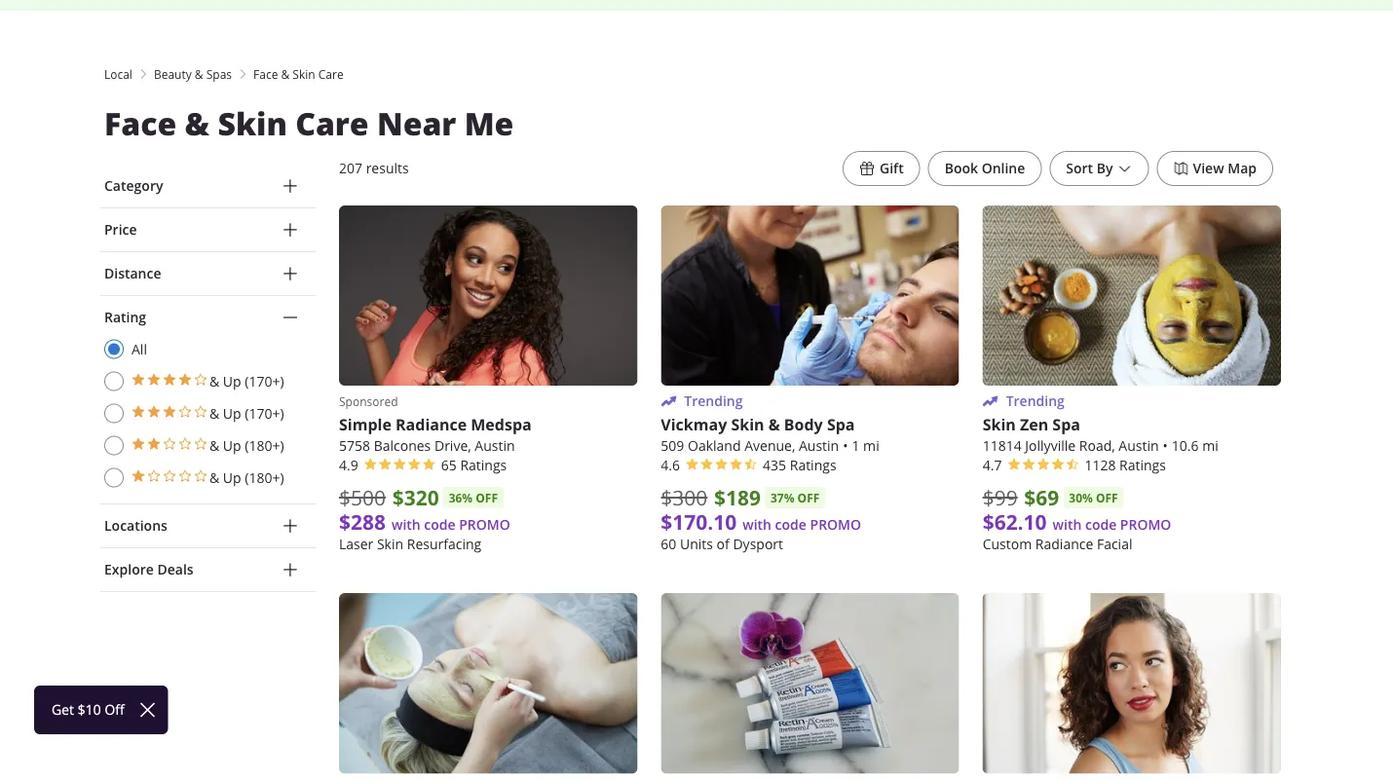 Task type: vqa. For each thing, say whether or not it's contained in the screenshot.
(<10) corresponding to Crestview (<10)
no



Task type: locate. For each thing, give the bounding box(es) containing it.
code for $69
[[1086, 516, 1117, 534]]

with down $320
[[392, 516, 421, 534]]

& up (170+) inside the 4 stars & up element
[[210, 372, 284, 390]]

3 ratings from the left
[[1120, 457, 1167, 475]]

skin up avenue,
[[731, 414, 765, 436]]

of
[[717, 536, 730, 554]]

code inside $99 $69 30% off $62.10 with code promo custom radiance facial
[[1086, 516, 1117, 534]]

2 horizontal spatial code
[[1086, 516, 1117, 534]]

skin up face & skin care near me
[[293, 66, 315, 82]]

1 horizontal spatial trending
[[1006, 392, 1065, 411]]

radiance
[[396, 414, 467, 436], [1036, 536, 1094, 554]]

with for $189
[[743, 516, 772, 534]]

mi right the 1
[[864, 437, 880, 455]]

1 code from the left
[[424, 516, 456, 534]]

(170+) down the 4 stars & up element
[[245, 404, 284, 423]]

1 horizontal spatial spa
[[1053, 414, 1081, 436]]

0 horizontal spatial trending
[[685, 392, 743, 411]]

435
[[763, 457, 787, 475]]

4 up from the top
[[223, 469, 241, 487]]

1 promo from the left
[[459, 516, 510, 534]]

& down 2 stars & up element
[[210, 469, 220, 487]]

spa
[[827, 414, 855, 436], [1053, 414, 1081, 436]]

1 vertical spatial & up (170+)
[[210, 404, 284, 423]]

spas
[[206, 66, 232, 82]]

$99
[[983, 484, 1018, 511]]

ratings for $320
[[460, 457, 507, 475]]

skin
[[293, 66, 315, 82], [218, 102, 287, 145], [731, 414, 765, 436], [983, 414, 1016, 436], [377, 536, 404, 554]]

& up avenue,
[[769, 414, 780, 436]]

2 horizontal spatial with
[[1053, 516, 1082, 534]]

radiance down 30%
[[1036, 536, 1094, 554]]

off inside $500 $320 36% off $288 with code promo laser skin resurfacing
[[476, 490, 498, 507]]

up up "3 stars & up" 'element'
[[223, 372, 241, 390]]

with up dysport
[[743, 516, 772, 534]]

spa up 'jollyville'
[[1053, 414, 1081, 436]]

& down "3 stars & up" 'element'
[[210, 437, 220, 455]]

2 spa from the left
[[1053, 414, 1081, 436]]

1 spa from the left
[[827, 414, 855, 436]]

1 & up (180+) from the top
[[210, 437, 284, 455]]

& up (180+) down "3 stars & up" 'element'
[[210, 437, 284, 455]]

2 trending from the left
[[1006, 392, 1065, 411]]

3 code from the left
[[1086, 516, 1117, 534]]

2 promo from the left
[[810, 516, 862, 534]]

promo inside $99 $69 30% off $62.10 with code promo custom radiance facial
[[1121, 516, 1172, 534]]

& up (170+) down the 4 stars & up element
[[210, 404, 284, 423]]

off inside "$300 $189 37% off $170.10 with code promo 60 units of dysport"
[[798, 490, 820, 507]]

1 vertical spatial face
[[104, 102, 177, 145]]

rating button
[[100, 296, 316, 339]]

•
[[843, 437, 848, 455], [1163, 437, 1168, 455]]

2 horizontal spatial off
[[1096, 490, 1119, 507]]

& up (180+) down 2 stars & up element
[[210, 469, 284, 487]]

care for face & skin care near me
[[295, 102, 369, 145]]

2 • from the left
[[1163, 437, 1168, 455]]

0 horizontal spatial off
[[476, 490, 498, 507]]

promo for $69
[[1121, 516, 1172, 534]]

0 horizontal spatial spa
[[827, 414, 855, 436]]

skin down spas
[[218, 102, 287, 145]]

ratings right the '435'
[[790, 457, 837, 475]]

3 off from the left
[[1096, 490, 1119, 507]]

2 (170+) from the top
[[245, 404, 284, 423]]

1 mi from the left
[[864, 437, 880, 455]]

care up face & skin care near me
[[318, 66, 344, 82]]

1 with from the left
[[392, 516, 421, 534]]

promo inside "$300 $189 37% off $170.10 with code promo 60 units of dysport"
[[810, 516, 862, 534]]

2 horizontal spatial austin
[[1119, 437, 1159, 455]]

off for $69
[[1096, 490, 1119, 507]]

0 horizontal spatial face
[[104, 102, 177, 145]]

& up face & skin care near me
[[281, 66, 290, 82]]

0 horizontal spatial radiance
[[396, 414, 467, 436]]

1 vertical spatial (180+)
[[245, 469, 284, 487]]

4.9
[[339, 457, 358, 475]]

65 ratings
[[441, 457, 507, 475]]

1 horizontal spatial radiance
[[1036, 536, 1094, 554]]

0 horizontal spatial promo
[[459, 516, 510, 534]]

beauty & spas
[[154, 66, 232, 82]]

face right spas
[[253, 66, 278, 82]]

1 vertical spatial care
[[295, 102, 369, 145]]

with
[[392, 516, 421, 534], [743, 516, 772, 534], [1053, 516, 1082, 534]]

1 off from the left
[[476, 490, 498, 507]]

& up (170+) inside "3 stars & up" 'element'
[[210, 404, 284, 423]]

1 trending from the left
[[685, 392, 743, 411]]

0 horizontal spatial mi
[[864, 437, 880, 455]]

radiance up drive,
[[396, 414, 467, 436]]

$300
[[661, 484, 708, 511]]

2 & up (180+) from the top
[[210, 469, 284, 487]]

face for face & skin care near me
[[104, 102, 177, 145]]

$62.10
[[983, 508, 1047, 537]]

0 vertical spatial care
[[318, 66, 344, 82]]

1128
[[1085, 457, 1116, 475]]

(170+) for the 4 stars & up element
[[245, 372, 284, 390]]

care inside breadcrumbs element
[[318, 66, 344, 82]]

promo down 435 ratings
[[810, 516, 862, 534]]

beauty & spas link
[[154, 65, 232, 83]]

2 mi from the left
[[1203, 437, 1219, 455]]

0 horizontal spatial •
[[843, 437, 848, 455]]

• inside skin zen spa 11814 jollyville road, austin • 10.6 mi
[[1163, 437, 1168, 455]]

code inside "$300 $189 37% off $170.10 with code promo 60 units of dysport"
[[775, 516, 807, 534]]

off for $320
[[476, 490, 498, 507]]

& up (180+) for 2 stars & up element
[[210, 437, 284, 455]]

sort
[[1067, 159, 1094, 177]]

2 off from the left
[[798, 490, 820, 507]]

1 horizontal spatial ratings
[[790, 457, 837, 475]]

2 horizontal spatial promo
[[1121, 516, 1172, 534]]

distance
[[104, 265, 161, 283]]

code up resurfacing
[[424, 516, 456, 534]]

ratings right 65
[[460, 457, 507, 475]]

& left spas
[[195, 66, 203, 82]]

with for $69
[[1053, 516, 1082, 534]]

ratings right 1128
[[1120, 457, 1167, 475]]

& up (180+) inside 1 star & up element
[[210, 469, 284, 487]]

& up "3 stars & up" 'element'
[[210, 372, 220, 390]]

1 ratings from the left
[[460, 457, 507, 475]]

view
[[1193, 159, 1225, 177]]

2 ratings from the left
[[790, 457, 837, 475]]

1 austin from the left
[[475, 437, 515, 455]]

1128 ratings
[[1085, 457, 1167, 475]]

care up 207
[[295, 102, 369, 145]]

0 vertical spatial (170+)
[[245, 372, 284, 390]]

1 horizontal spatial mi
[[1203, 437, 1219, 455]]

& up (180+)
[[210, 437, 284, 455], [210, 469, 284, 487]]

0 vertical spatial & up (180+)
[[210, 437, 284, 455]]

me
[[465, 102, 514, 145]]

book online
[[945, 159, 1026, 177]]

trending up zen
[[1006, 392, 1065, 411]]

0 vertical spatial (180+)
[[245, 437, 284, 455]]

up down 2 stars & up element
[[223, 469, 241, 487]]

mi inside vickmay skin & body spa 509 oakland avenue, austin • 1 mi
[[864, 437, 880, 455]]

avenue,
[[745, 437, 796, 455]]

up
[[223, 372, 241, 390], [223, 404, 241, 423], [223, 437, 241, 455], [223, 469, 241, 487]]

2 & up (170+) from the top
[[210, 404, 284, 423]]

3 up from the top
[[223, 437, 241, 455]]

face inside breadcrumbs element
[[253, 66, 278, 82]]

face down local link
[[104, 102, 177, 145]]

dysport
[[733, 536, 784, 554]]

code up facial
[[1086, 516, 1117, 534]]

promo down '36%'
[[459, 516, 510, 534]]

austin down the 'medspa'
[[475, 437, 515, 455]]

locations button
[[100, 505, 316, 548]]

with inside "$300 $189 37% off $170.10 with code promo 60 units of dysport"
[[743, 516, 772, 534]]

skin up 11814
[[983, 414, 1016, 436]]

1 horizontal spatial •
[[1163, 437, 1168, 455]]

gift
[[880, 159, 904, 177]]

1 (170+) from the top
[[245, 372, 284, 390]]

(170+) up "3 stars & up" 'element'
[[245, 372, 284, 390]]

• left the 1
[[843, 437, 848, 455]]

promo inside $500 $320 36% off $288 with code promo laser skin resurfacing
[[459, 516, 510, 534]]

1 & up (170+) from the top
[[210, 372, 284, 390]]

vickmay
[[661, 414, 727, 436]]

& up (170+) for "3 stars & up" 'element'
[[210, 404, 284, 423]]

promo up facial
[[1121, 516, 1172, 534]]

simple
[[339, 414, 392, 436]]

austin inside vickmay skin & body spa 509 oakland avenue, austin • 1 mi
[[799, 437, 839, 455]]

off right '36%'
[[476, 490, 498, 507]]

(170+)
[[245, 372, 284, 390], [245, 404, 284, 423]]

(180+) inside 1 star & up element
[[245, 469, 284, 487]]

1 • from the left
[[843, 437, 848, 455]]

price
[[104, 221, 137, 239]]

(170+) inside "3 stars & up" 'element'
[[245, 404, 284, 423]]

skin right laser
[[377, 536, 404, 554]]

mi
[[864, 437, 880, 455], [1203, 437, 1219, 455]]

austin up 1128 ratings
[[1119, 437, 1159, 455]]

3 austin from the left
[[1119, 437, 1159, 455]]

with inside $500 $320 36% off $288 with code promo laser skin resurfacing
[[392, 516, 421, 534]]

1 vertical spatial (170+)
[[245, 404, 284, 423]]

2 austin from the left
[[799, 437, 839, 455]]

& up (180+) inside 2 stars & up element
[[210, 437, 284, 455]]

code for $320
[[424, 516, 456, 534]]

care
[[318, 66, 344, 82], [295, 102, 369, 145]]

1 horizontal spatial austin
[[799, 437, 839, 455]]

promo
[[459, 516, 510, 534], [810, 516, 862, 534], [1121, 516, 1172, 534]]

0 horizontal spatial austin
[[475, 437, 515, 455]]

promo for $320
[[459, 516, 510, 534]]

radiance inside $99 $69 30% off $62.10 with code promo custom radiance facial
[[1036, 536, 1094, 554]]

60
[[661, 536, 677, 554]]

0 vertical spatial face
[[253, 66, 278, 82]]

207
[[339, 159, 363, 177]]

3 with from the left
[[1053, 516, 1082, 534]]

0 horizontal spatial code
[[424, 516, 456, 534]]

skin inside $500 $320 36% off $288 with code promo laser skin resurfacing
[[377, 536, 404, 554]]

care for face & skin care
[[318, 66, 344, 82]]

& up (170+)
[[210, 372, 284, 390], [210, 404, 284, 423]]

code down the 37%
[[775, 516, 807, 534]]

trending
[[685, 392, 743, 411], [1006, 392, 1065, 411]]

1 up from the top
[[223, 372, 241, 390]]

& inside 'element'
[[210, 404, 220, 423]]

1 (180+) from the top
[[245, 437, 284, 455]]

1 vertical spatial radiance
[[1036, 536, 1094, 554]]

1 horizontal spatial with
[[743, 516, 772, 534]]

up inside 'element'
[[223, 404, 241, 423]]

11814
[[983, 437, 1022, 455]]

with down 30%
[[1053, 516, 1082, 534]]

1 horizontal spatial face
[[253, 66, 278, 82]]

& down the 4 stars & up element
[[210, 404, 220, 423]]

37%
[[771, 490, 795, 507]]

code
[[424, 516, 456, 534], [775, 516, 807, 534], [1086, 516, 1117, 534]]

&
[[195, 66, 203, 82], [281, 66, 290, 82], [185, 102, 210, 145], [210, 372, 220, 390], [210, 404, 220, 423], [769, 414, 780, 436], [210, 437, 220, 455], [210, 469, 220, 487]]

rating
[[104, 308, 146, 327]]

0 horizontal spatial ratings
[[460, 457, 507, 475]]

1 horizontal spatial off
[[798, 490, 820, 507]]

(180+) inside 2 stars & up element
[[245, 437, 284, 455]]

with inside $99 $69 30% off $62.10 with code promo custom radiance facial
[[1053, 516, 1082, 534]]

3 promo from the left
[[1121, 516, 1172, 534]]

code inside $500 $320 36% off $288 with code promo laser skin resurfacing
[[424, 516, 456, 534]]

0 vertical spatial radiance
[[396, 414, 467, 436]]

locations
[[104, 517, 168, 535]]

2 up from the top
[[223, 404, 241, 423]]

up down the 4 stars & up element
[[223, 404, 241, 423]]

2 code from the left
[[775, 516, 807, 534]]

austin inside skin zen spa 11814 jollyville road, austin • 10.6 mi
[[1119, 437, 1159, 455]]

off right 30%
[[1096, 490, 1119, 507]]

0 horizontal spatial with
[[392, 516, 421, 534]]

(170+) inside the 4 stars & up element
[[245, 372, 284, 390]]

local link
[[104, 65, 132, 83]]

& up (170+) up "3 stars & up" 'element'
[[210, 372, 284, 390]]

category button
[[100, 165, 316, 208]]

• left 10.6 on the right of page
[[1163, 437, 1168, 455]]

2 (180+) from the top
[[245, 469, 284, 487]]

austin down body
[[799, 437, 839, 455]]

mi right 10.6 on the right of page
[[1203, 437, 1219, 455]]

near
[[377, 102, 456, 145]]

1 vertical spatial & up (180+)
[[210, 469, 284, 487]]

off right the 37%
[[798, 490, 820, 507]]

with for $320
[[392, 516, 421, 534]]

(180+) up locations "dropdown button"
[[245, 469, 284, 487]]

austin
[[475, 437, 515, 455], [799, 437, 839, 455], [1119, 437, 1159, 455]]

(180+) down "3 stars & up" 'element'
[[245, 437, 284, 455]]

2 with from the left
[[743, 516, 772, 534]]

up down "3 stars & up" 'element'
[[223, 437, 241, 455]]

vickmay skin & body spa 509 oakland avenue, austin • 1 mi
[[661, 414, 880, 455]]

body
[[784, 414, 823, 436]]

1 horizontal spatial code
[[775, 516, 807, 534]]

off inside $99 $69 30% off $62.10 with code promo custom radiance facial
[[1096, 490, 1119, 507]]

spa up the 1
[[827, 414, 855, 436]]

off
[[476, 490, 498, 507], [798, 490, 820, 507], [1096, 490, 1119, 507]]

0 vertical spatial & up (170+)
[[210, 372, 284, 390]]

skin inside breadcrumbs element
[[293, 66, 315, 82]]

1 horizontal spatial promo
[[810, 516, 862, 534]]

30%
[[1069, 490, 1093, 507]]

• inside vickmay skin & body spa 509 oakland avenue, austin • 1 mi
[[843, 437, 848, 455]]

2 horizontal spatial ratings
[[1120, 457, 1167, 475]]

$69
[[1025, 484, 1060, 512]]

trending up vickmay
[[685, 392, 743, 411]]



Task type: describe. For each thing, give the bounding box(es) containing it.
up for 2 stars & up element
[[223, 437, 241, 455]]

435 ratings
[[763, 457, 837, 475]]

sponsored
[[339, 394, 398, 410]]

explore deals
[[104, 561, 194, 579]]

category
[[104, 177, 163, 195]]

up for 1 star & up element
[[223, 469, 241, 487]]

results
[[366, 159, 409, 177]]

$288
[[339, 508, 386, 537]]

(180+) for 2 stars & up element
[[245, 437, 284, 455]]

$99 $69 30% off $62.10 with code promo custom radiance facial
[[983, 484, 1172, 554]]

1
[[852, 437, 860, 455]]

facial
[[1097, 536, 1133, 554]]

509
[[661, 437, 685, 455]]

face & skin care near me
[[104, 102, 514, 145]]

3 stars & up element
[[104, 404, 284, 424]]

off for $189
[[798, 490, 820, 507]]

laser
[[339, 536, 374, 554]]

gift button
[[843, 151, 921, 186]]

up for the 4 stars & up element
[[223, 372, 241, 390]]

$170.10
[[661, 508, 737, 537]]

skin zen spa 11814 jollyville road, austin • 10.6 mi
[[983, 414, 1219, 455]]

jollyville
[[1026, 437, 1076, 455]]

4.6
[[661, 457, 680, 475]]

skin inside vickmay skin & body spa 509 oakland avenue, austin • 1 mi
[[731, 414, 765, 436]]

zen
[[1020, 414, 1049, 436]]

promo for $189
[[810, 516, 862, 534]]

$500
[[339, 484, 386, 511]]

$320
[[392, 484, 439, 512]]

all
[[132, 340, 147, 358]]

5758
[[339, 437, 370, 455]]

all element
[[104, 339, 147, 360]]

1 star & up element
[[104, 468, 284, 488]]

mi inside skin zen spa 11814 jollyville road, austin • 10.6 mi
[[1203, 437, 1219, 455]]

36%
[[449, 490, 473, 507]]

65
[[441, 457, 457, 475]]

radiance inside sponsored simple radiance medspa 5758 balcones drive, austin
[[396, 414, 467, 436]]

deals
[[157, 561, 194, 579]]

sort by button
[[1050, 151, 1150, 186]]

custom
[[983, 536, 1032, 554]]

(180+) for 1 star & up element
[[245, 469, 284, 487]]

ratings for $69
[[1120, 457, 1167, 475]]

by
[[1097, 159, 1114, 177]]

skin inside skin zen spa 11814 jollyville road, austin • 10.6 mi
[[983, 414, 1016, 436]]

breadcrumbs element
[[100, 65, 1293, 83]]

code for $189
[[775, 516, 807, 534]]

ratings for $189
[[790, 457, 837, 475]]

& inside vickmay skin & body spa 509 oakland avenue, austin • 1 mi
[[769, 414, 780, 436]]

distance button
[[100, 252, 316, 295]]

medspa
[[471, 414, 532, 436]]

spa inside skin zen spa 11814 jollyville road, austin • 10.6 mi
[[1053, 414, 1081, 436]]

explore deals button
[[100, 549, 316, 592]]

sort by
[[1067, 159, 1114, 177]]

austin inside sponsored simple radiance medspa 5758 balcones drive, austin
[[475, 437, 515, 455]]

$500 $320 36% off $288 with code promo laser skin resurfacing
[[339, 484, 510, 554]]

oakland
[[688, 437, 741, 455]]

(170+) for "3 stars & up" 'element'
[[245, 404, 284, 423]]

road,
[[1080, 437, 1116, 455]]

4.7
[[983, 457, 1002, 475]]

face for face & skin care
[[253, 66, 278, 82]]

spa inside vickmay skin & body spa 509 oakland avenue, austin • 1 mi
[[827, 414, 855, 436]]

4 stars & up element
[[104, 371, 284, 392]]

balcones
[[374, 437, 431, 455]]

view map button
[[1157, 151, 1274, 186]]

2 stars & up element
[[104, 436, 284, 456]]

face & skin care
[[253, 66, 344, 82]]

local
[[104, 66, 132, 82]]

drive,
[[435, 437, 471, 455]]

resurfacing
[[407, 536, 482, 554]]

book
[[945, 159, 979, 177]]

10.6
[[1172, 437, 1199, 455]]

online
[[982, 159, 1026, 177]]

& up (180+) for 1 star & up element
[[210, 469, 284, 487]]

sponsored simple radiance medspa 5758 balcones drive, austin
[[339, 394, 532, 455]]

rating list
[[104, 339, 316, 488]]

& up (170+) for the 4 stars & up element
[[210, 372, 284, 390]]

207 results
[[339, 159, 409, 177]]

$300 $189 37% off $170.10 with code promo 60 units of dysport
[[661, 484, 862, 554]]

trending for $69
[[1006, 392, 1065, 411]]

price button
[[100, 209, 316, 251]]

up for "3 stars & up" 'element'
[[223, 404, 241, 423]]

trending for $189
[[685, 392, 743, 411]]

beauty
[[154, 66, 192, 82]]

map
[[1228, 159, 1257, 177]]

units
[[680, 536, 713, 554]]

& down beauty & spas link
[[185, 102, 210, 145]]

$189
[[714, 484, 761, 512]]

explore
[[104, 561, 154, 579]]

book online button
[[928, 151, 1042, 186]]

view map
[[1193, 159, 1257, 177]]



